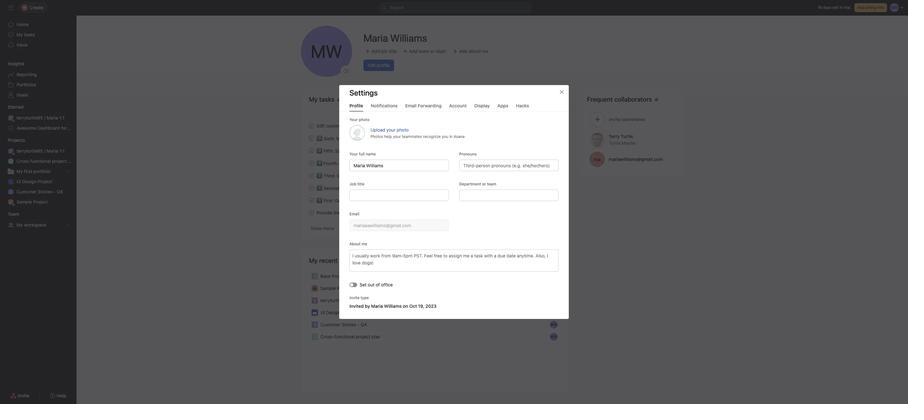 Task type: vqa. For each thing, say whether or not it's contained in the screenshot.
bottom /
yes



Task type: locate. For each thing, give the bounding box(es) containing it.
save
[[335, 148, 345, 154]]

on left the top
[[350, 161, 355, 166]]

you inside 'upload your photo photos help your teammates recognize you in asana'
[[442, 134, 449, 139]]

functional
[[30, 159, 51, 164], [334, 334, 355, 340]]

more
[[323, 226, 334, 231]]

upload new photo image
[[344, 69, 349, 74], [350, 125, 365, 141]]

5 completed checkbox from the top
[[308, 184, 316, 192]]

insights button
[[0, 61, 24, 67]]

1 horizontal spatial in
[[450, 134, 453, 139]]

0 horizontal spatial you
[[404, 186, 411, 191]]

0 horizontal spatial upload new photo image
[[344, 69, 349, 74]]

1 vertical spatial ui
[[321, 310, 325, 316]]

notifications
[[371, 103, 398, 108]]

for right right
[[397, 186, 403, 191]]

0 vertical spatial functional
[[30, 159, 51, 164]]

0 horizontal spatial invite
[[18, 393, 29, 399]]

incoming
[[370, 161, 389, 166]]

1 vertical spatial project
[[356, 334, 371, 340]]

0 horizontal spatial ui
[[17, 179, 21, 184]]

1:1
[[59, 115, 65, 121], [59, 148, 65, 154], [363, 298, 369, 303]]

0 vertical spatial in
[[840, 5, 843, 10]]

edit for edit customer testimonial
[[317, 123, 325, 129]]

1 completed checkbox from the top
[[308, 134, 316, 142]]

fourth:
[[324, 161, 339, 166]]

private up type
[[359, 286, 374, 291]]

completed image left 6️⃣
[[308, 134, 316, 142]]

4 completed checkbox from the top
[[308, 172, 316, 179]]

my left recent projects
[[309, 257, 318, 264]]

1 horizontal spatial invite
[[350, 296, 360, 301]]

sample project inside projects element
[[17, 199, 48, 205]]

/ inside starred element
[[44, 115, 45, 121]]

2 list image from the top
[[313, 323, 317, 327]]

team for department or team
[[487, 182, 497, 187]]

0 horizontal spatial cross-functional project plan
[[17, 159, 77, 164]]

1 vertical spatial customer stories - q4
[[321, 322, 367, 328]]

1 vertical spatial in
[[450, 134, 453, 139]]

make
[[337, 136, 348, 141]]

email inside button
[[405, 103, 417, 108]]

project
[[78, 125, 93, 131], [38, 179, 52, 184], [33, 199, 48, 205], [332, 274, 347, 279], [337, 286, 352, 291], [342, 310, 356, 316]]

completed image for 3️⃣
[[308, 172, 316, 179]]

mw
[[311, 41, 342, 62], [551, 323, 558, 327], [551, 335, 558, 339]]

/ inside projects element
[[44, 148, 45, 154]]

0 vertical spatial sample project
[[17, 199, 48, 205]]

1 25 from the top
[[556, 161, 561, 166]]

1 vertical spatial mw
[[551, 323, 558, 327]]

customer stories - q4 down invited
[[321, 322, 367, 328]]

0 vertical spatial customer stories - q4
[[17, 189, 63, 195]]

1 horizontal spatial sample project
[[321, 286, 352, 291]]

6️⃣
[[317, 136, 323, 141]]

mw for cross-functional project plan
[[551, 335, 558, 339]]

1 completed image from the top
[[308, 122, 316, 130]]

completed checkbox left 6️⃣
[[308, 134, 316, 142]]

0 vertical spatial ui
[[17, 179, 21, 184]]

mariawilliams@gmail.com
[[609, 156, 663, 162]]

work right make
[[349, 136, 359, 141]]

hide sidebar image
[[8, 5, 13, 10]]

2 oct 25 button from the top
[[549, 186, 561, 190]]

1 vertical spatial by
[[365, 304, 370, 309]]

time
[[347, 148, 356, 154]]

cross-functional project plan up "portfolio"
[[17, 159, 77, 164]]

5️⃣
[[317, 148, 323, 154]]

team inside button
[[419, 48, 429, 54]]

manageable
[[360, 136, 385, 141]]

team down started
[[341, 210, 352, 216]]

customer
[[326, 123, 345, 129]]

2 25 from the top
[[556, 186, 561, 190]]

1 list image from the top
[[313, 275, 317, 278]]

show
[[311, 226, 322, 231]]

completed image for 4️⃣
[[308, 159, 316, 167]]

you right right
[[404, 186, 411, 191]]

list image
[[313, 335, 317, 339]]

completed checkbox left customer
[[308, 122, 316, 130]]

of right the top
[[364, 161, 369, 166]]

design right the calendar 'icon'
[[326, 310, 340, 316]]

Completed checkbox
[[308, 122, 316, 130], [308, 147, 316, 155], [308, 159, 316, 167], [308, 172, 316, 179], [308, 184, 316, 192], [308, 197, 316, 204]]

completed checkbox for 1️⃣
[[308, 197, 316, 204]]

template
[[348, 274, 367, 279]]

project right new
[[78, 125, 93, 131]]

the right find on the top left of page
[[352, 186, 358, 191]]

private up williams
[[376, 298, 390, 303]]

0 horizontal spatial design
[[22, 179, 36, 184]]

0 horizontal spatial for
[[61, 125, 67, 131]]

2 completed image from the top
[[308, 147, 316, 155]]

3 oct 25 from the top
[[549, 198, 561, 203]]

1 vertical spatial ui design project
[[321, 310, 356, 316]]

1 vertical spatial email
[[350, 212, 360, 217]]

1 completed checkbox from the top
[[308, 122, 316, 130]]

portfolios link
[[4, 80, 73, 90]]

1 horizontal spatial work
[[390, 161, 400, 166]]

my inside "link"
[[17, 169, 23, 174]]

completed checkbox left provide
[[308, 209, 316, 217]]

0 vertical spatial ui design project link
[[4, 177, 73, 187]]

project down base project template
[[337, 286, 352, 291]]

1 completed image from the top
[[308, 134, 316, 142]]

with up the layout
[[367, 173, 376, 179]]

1 horizontal spatial tasks
[[379, 198, 390, 204]]

projects button
[[0, 137, 25, 144]]

about
[[350, 242, 361, 247]]

1:1 inside projects element
[[59, 148, 65, 154]]

0 horizontal spatial functional
[[30, 159, 51, 164]]

photo inside 'upload your photo photos help your teammates recognize you in asana'
[[397, 127, 409, 133]]

customer stories - q4 inside projects element
[[17, 189, 63, 195]]

ui design project down invited
[[321, 310, 356, 316]]

insights element
[[0, 58, 77, 101]]

projects element
[[0, 135, 77, 209]]

set out of office switch
[[350, 283, 357, 287]]

0 horizontal spatial email
[[350, 212, 360, 217]]

terryturtle85 / maria 1:1 link for dashboard
[[4, 113, 73, 123]]

1 horizontal spatial you
[[442, 134, 449, 139]]

4 completed image from the top
[[308, 197, 316, 204]]

mw for customer stories - q4
[[551, 323, 558, 327]]

1 vertical spatial invite
[[18, 393, 29, 399]]

1 horizontal spatial email
[[405, 103, 417, 108]]

completed checkbox left 5️⃣ in the top left of the page
[[308, 147, 316, 155]]

1 vertical spatial sample project
[[321, 286, 352, 291]]

0 vertical spatial email
[[405, 103, 417, 108]]

1 vertical spatial stories
[[342, 322, 356, 328]]

completed image left 1️⃣
[[308, 197, 316, 204]]

completed checkbox for provide
[[308, 209, 316, 217]]

0 vertical spatial completed checkbox
[[308, 134, 316, 142]]

ui design project inside projects element
[[17, 179, 52, 184]]

terryturtle85 up awesome
[[17, 115, 43, 121]]

0 horizontal spatial on
[[350, 161, 355, 166]]

email left forwarding
[[405, 103, 417, 108]]

or right department
[[482, 182, 486, 187]]

sample up team
[[17, 199, 32, 205]]

1 horizontal spatial ui design project
[[321, 310, 356, 316]]

2️⃣
[[317, 186, 323, 191]]

completed image
[[308, 134, 316, 142], [308, 159, 316, 167], [308, 184, 316, 192], [308, 197, 316, 204], [308, 209, 316, 217]]

list image up list icon
[[313, 323, 317, 327]]

maria
[[47, 115, 58, 121], [47, 148, 58, 154], [351, 298, 362, 303], [371, 304, 383, 309]]

briefcase image
[[313, 287, 317, 291]]

0 vertical spatial sample
[[17, 199, 32, 205]]

in right left
[[840, 5, 843, 10]]

0 vertical spatial title
[[389, 48, 397, 54]]

1 horizontal spatial customer stories - q4
[[321, 322, 367, 328]]

/
[[44, 115, 45, 121], [44, 148, 45, 154], [348, 298, 349, 303]]

0 vertical spatial terryturtle85 / maria 1:1
[[17, 115, 65, 121]]

completed image left 3️⃣
[[308, 172, 316, 179]]

invite inside button
[[18, 393, 29, 399]]

1 oct 25 button from the top
[[549, 161, 561, 166]]

terryturtle85 / maria 1:1 link up dashboard
[[4, 113, 73, 123]]

6 completed checkbox from the top
[[308, 197, 316, 204]]

1 horizontal spatial cross-
[[321, 334, 334, 340]]

terryturtle85 / maria 1:1 link up the my first portfolio "link" on the top left
[[4, 146, 73, 156]]

recent projects
[[319, 257, 363, 264]]

maria up awesome dashboard for new project
[[47, 115, 58, 121]]

0 vertical spatial completed image
[[308, 122, 316, 130]]

0 vertical spatial or
[[431, 48, 435, 54]]

2 completed image from the top
[[308, 159, 316, 167]]

second:
[[324, 186, 341, 191]]

3 completed image from the top
[[308, 172, 316, 179]]

1 horizontal spatial functional
[[334, 334, 355, 340]]

my for my workspace
[[17, 222, 23, 228]]

in down help
[[391, 148, 395, 154]]

team left dept.
[[419, 48, 429, 54]]

Completed checkbox
[[308, 134, 316, 142], [308, 209, 316, 217]]

terryturtle85 / maria 1:1 link inside starred element
[[4, 113, 73, 123]]

1 horizontal spatial me
[[482, 48, 489, 54]]

3 25 from the top
[[556, 198, 561, 203]]

terryturtle85 / maria 1:1 inside projects element
[[17, 148, 65, 154]]

terryturtle85 right 'rocket' icon
[[321, 298, 347, 303]]

1 vertical spatial your
[[350, 152, 358, 157]]

oct
[[549, 161, 555, 166], [549, 186, 555, 190], [549, 198, 555, 203], [410, 304, 417, 309]]

1:1 down awesome dashboard for new project
[[59, 148, 65, 154]]

completed image left provide
[[308, 209, 316, 217]]

add for add team or dept.
[[409, 48, 418, 54]]

ui down my first portfolio
[[17, 179, 21, 184]]

reporting link
[[4, 70, 73, 80]]

/ left type
[[348, 298, 349, 303]]

edit inside button
[[368, 63, 376, 68]]

0 vertical spatial team
[[419, 48, 429, 54]]

name
[[366, 152, 376, 157]]

add left billing
[[858, 5, 865, 10]]

profile button
[[350, 103, 363, 112]]

0 horizontal spatial q4
[[57, 189, 63, 195]]

job title
[[350, 182, 365, 187]]

title right job
[[389, 48, 397, 54]]

1 horizontal spatial or
[[482, 182, 486, 187]]

testimonial
[[347, 123, 369, 129]]

3 completed image from the top
[[308, 184, 316, 192]]

0 horizontal spatial customer stories - q4
[[17, 189, 63, 195]]

5 completed image from the top
[[308, 209, 316, 217]]

email forwarding
[[405, 103, 442, 108]]

oct 25 button for for
[[549, 186, 561, 190]]

search button
[[379, 3, 532, 13]]

None text field
[[459, 190, 559, 201]]

1 vertical spatial cross-
[[321, 334, 334, 340]]

photo up testimonial
[[359, 117, 370, 122]]

completed image left 4️⃣
[[308, 159, 316, 167]]

0 horizontal spatial or
[[431, 48, 435, 54]]

you for recognize
[[442, 134, 449, 139]]

asana down teammates
[[396, 148, 408, 154]]

dept.
[[436, 48, 447, 54]]

completed checkbox for 6️⃣
[[308, 134, 316, 142]]

1 horizontal spatial team
[[419, 48, 429, 54]]

cross-functional project plan link
[[4, 156, 77, 167]]

cross- up first
[[17, 159, 30, 164]]

turtle
[[609, 140, 621, 146]]

show more
[[311, 226, 334, 231]]

1 vertical spatial team
[[487, 182, 497, 187]]

q4 up sample project link
[[57, 189, 63, 195]]

2 oct 25 from the top
[[549, 186, 561, 190]]

tasks down that's at top left
[[379, 198, 390, 204]]

title right the 'job'
[[358, 182, 365, 187]]

add down maria williams on the left
[[409, 48, 418, 54]]

2 completed checkbox from the top
[[308, 209, 316, 217]]

completed image left '2️⃣' at top left
[[308, 184, 316, 192]]

rocket image
[[313, 299, 317, 303]]

1 your from the top
[[350, 117, 358, 122]]

profile
[[350, 103, 363, 108]]

that's
[[373, 186, 385, 191]]

in right recognize
[[450, 134, 453, 139]]

2 your from the top
[[350, 152, 358, 157]]

work up 'sections'
[[390, 161, 400, 166]]

I usually work from 9am-5pm PST. Feel free to assign me a task with a due date anytime. Also, I love dogs! text field
[[350, 250, 559, 272]]

0 vertical spatial 25
[[556, 161, 561, 166]]

maria inside invite type invited by maria williams on oct 19, 2023
[[371, 304, 383, 309]]

team right department
[[487, 182, 497, 187]]

0 vertical spatial of
[[364, 161, 369, 166]]

sample
[[17, 199, 32, 205], [321, 286, 336, 291]]

functional right list icon
[[334, 334, 355, 340]]

for left new
[[61, 125, 67, 131]]

global element
[[0, 16, 77, 54]]

account button
[[449, 103, 467, 112]]

1 vertical spatial title
[[358, 182, 365, 187]]

list image inside base project template link
[[313, 275, 317, 278]]

on right williams
[[403, 304, 408, 309]]

1:1 up invited
[[363, 298, 369, 303]]

2 terryturtle85 / maria 1:1 link from the top
[[4, 146, 73, 156]]

project right base
[[332, 274, 347, 279]]

terryturtle85 / maria 1:1 up cross-functional project plan link
[[17, 148, 65, 154]]

oct inside invite type invited by maria williams on oct 19, 2023
[[410, 304, 417, 309]]

edit profile
[[368, 63, 390, 68]]

cross-functional project plan inside projects element
[[17, 159, 77, 164]]

- up sample project link
[[54, 189, 56, 195]]

1 vertical spatial terryturtle85 / maria 1:1
[[17, 148, 65, 154]]

asana up pronouns
[[454, 134, 465, 139]]

list image for base project template
[[313, 275, 317, 278]]

1 vertical spatial oct 25
[[549, 186, 561, 190]]

edit up 6️⃣
[[317, 123, 325, 129]]

invite inside invite type invited by maria williams on oct 19, 2023
[[350, 296, 360, 301]]

account
[[449, 103, 467, 108]]

list image left base
[[313, 275, 317, 278]]

terryturtle85 / maria 1:1 link
[[4, 113, 73, 123], [4, 146, 73, 156]]

0 horizontal spatial photo
[[359, 117, 370, 122]]

/ up dashboard
[[44, 115, 45, 121]]

3 completed checkbox from the top
[[308, 159, 316, 167]]

1 horizontal spatial the
[[352, 186, 358, 191]]

project down invited
[[356, 334, 371, 340]]

display
[[475, 103, 490, 108]]

plan
[[68, 159, 77, 164], [372, 334, 381, 340]]

0 horizontal spatial private
[[359, 286, 374, 291]]

1️⃣ first: get started using my tasks
[[317, 198, 390, 204]]

get right first:
[[335, 198, 343, 204]]

q4 down invited
[[361, 322, 367, 328]]

functional up "portfolio"
[[30, 159, 51, 164]]

1 terryturtle85 / maria 1:1 link from the top
[[4, 113, 73, 123]]

0 vertical spatial your
[[387, 127, 396, 133]]

completed image left customer
[[308, 122, 316, 130]]

completed image
[[308, 122, 316, 130], [308, 147, 316, 155], [308, 172, 316, 179]]

teams element
[[0, 209, 77, 232]]

1 horizontal spatial -
[[358, 322, 360, 328]]

out
[[368, 282, 375, 288]]

0 horizontal spatial ui design project
[[17, 179, 52, 184]]

completed checkbox for edit
[[308, 122, 316, 130]]

1:1 inside starred element
[[59, 115, 65, 121]]

add for add about me
[[459, 48, 468, 54]]

2 vertical spatial terryturtle85 / maria 1:1
[[321, 298, 369, 303]]

my workspace link
[[4, 220, 73, 230]]

2 vertical spatial mw
[[551, 335, 558, 339]]

add team or dept. button
[[401, 46, 449, 57]]

- inside projects element
[[54, 189, 56, 195]]

sample project down base project template
[[321, 286, 352, 291]]

projects
[[8, 137, 25, 143]]

completed checkbox left '2️⃣' at top left
[[308, 184, 316, 192]]

by
[[357, 148, 362, 154], [365, 304, 370, 309]]

add
[[858, 5, 865, 10], [372, 48, 380, 54], [409, 48, 418, 54], [459, 48, 468, 54]]

list image
[[313, 275, 317, 278], [313, 323, 317, 327]]

completed checkbox for 4️⃣
[[308, 159, 316, 167]]

2 vertical spatial oct 25
[[549, 198, 561, 203]]

or
[[431, 48, 435, 54], [482, 182, 486, 187]]

terryturtle85 up cross-functional project plan link
[[17, 148, 43, 154]]

your right help
[[393, 134, 401, 139]]

completed checkbox left 3️⃣
[[308, 172, 316, 179]]

25 for work
[[556, 161, 561, 166]]

my down team
[[17, 222, 23, 228]]

0 vertical spatial photo
[[359, 117, 370, 122]]

1 oct 25 from the top
[[549, 161, 561, 166]]

email for email forwarding
[[405, 103, 417, 108]]

team
[[8, 212, 19, 217]]

add inside button
[[372, 48, 380, 54]]

cross-
[[17, 159, 30, 164], [321, 334, 334, 340]]

2 completed checkbox from the top
[[308, 147, 316, 155]]

0 vertical spatial terryturtle85 / maria 1:1 link
[[4, 113, 73, 123]]

terryturtle85 inside projects element
[[17, 148, 43, 154]]

stories
[[38, 189, 52, 195], [342, 322, 356, 328]]

2 vertical spatial /
[[348, 298, 349, 303]]

sample down base
[[321, 286, 336, 291]]

- down invited
[[358, 322, 360, 328]]

cross- inside projects element
[[17, 159, 30, 164]]

2 vertical spatial 25
[[556, 198, 561, 203]]

1 vertical spatial the
[[333, 210, 340, 216]]

completed checkbox left 1️⃣
[[308, 197, 316, 204]]

1 vertical spatial ui design project link
[[301, 307, 569, 319]]

terryturtle85 / maria 1:1 for dashboard
[[17, 115, 65, 121]]

project up the my first portfolio "link" on the top left
[[52, 159, 67, 164]]

with down 1️⃣ first: get started using my tasks
[[353, 210, 361, 216]]

email
[[405, 103, 417, 108], [350, 212, 360, 217]]

you
[[442, 134, 449, 139], [404, 186, 411, 191]]

for inside 'link'
[[61, 125, 67, 131]]

started
[[344, 198, 358, 204]]

my for my recent projects
[[309, 257, 318, 264]]

add inside button
[[409, 48, 418, 54]]

left
[[833, 5, 839, 10]]

work
[[349, 136, 359, 141], [390, 161, 400, 166]]

2023
[[426, 304, 437, 309]]

completed image left 5️⃣ in the top left of the page
[[308, 147, 316, 155]]

3 oct 25 button from the top
[[549, 198, 561, 203]]

terryturtle85 inside starred element
[[17, 115, 43, 121]]

maria left williams
[[371, 304, 383, 309]]

add left about
[[459, 48, 468, 54]]

1 vertical spatial customer
[[321, 322, 341, 328]]

1 vertical spatial edit
[[317, 123, 325, 129]]

completed image for 5️⃣
[[308, 147, 316, 155]]

0 vertical spatial work
[[349, 136, 359, 141]]

terryturtle85 / maria 1:1 link for functional
[[4, 146, 73, 156]]

None text field
[[350, 160, 449, 171], [350, 190, 449, 201], [350, 220, 449, 231], [350, 160, 449, 171], [350, 190, 449, 201], [350, 220, 449, 231]]

1 horizontal spatial with
[[367, 173, 376, 179]]

terryturtle85 / maria 1:1 up invited
[[321, 298, 369, 303]]

base project template
[[321, 274, 367, 279]]

your left the full
[[350, 152, 358, 157]]

set
[[360, 282, 367, 288]]

0 vertical spatial /
[[44, 115, 45, 121]]

stories up sample project link
[[38, 189, 52, 195]]

profile
[[377, 63, 390, 68]]

frequent collaborators
[[587, 96, 652, 103]]

my inside teams element
[[17, 222, 23, 228]]

ui design project link
[[4, 177, 73, 187], [301, 307, 569, 319]]

0 horizontal spatial customer
[[17, 189, 37, 195]]

completed image for edit
[[308, 122, 316, 130]]

1 horizontal spatial private
[[376, 298, 390, 303]]

1 horizontal spatial title
[[389, 48, 397, 54]]

your up help
[[387, 127, 396, 133]]

sixth:
[[324, 136, 335, 141]]

or left dept.
[[431, 48, 435, 54]]

my for my first portfolio
[[17, 169, 23, 174]]

1 horizontal spatial cross-functional project plan
[[321, 334, 381, 340]]

1 horizontal spatial ui design project link
[[301, 307, 569, 319]]

close image
[[560, 90, 565, 95]]

1 vertical spatial your
[[393, 134, 401, 139]]

2 vertical spatial team
[[341, 210, 352, 216]]

teammates
[[402, 134, 422, 139]]

invite for invite
[[18, 393, 29, 399]]

sample project down customer stories - q4 link
[[17, 199, 48, 205]]

you right recognize
[[442, 134, 449, 139]]

0 vertical spatial with
[[367, 173, 376, 179]]

stories down invited
[[342, 322, 356, 328]]

/ for dashboard
[[44, 115, 45, 121]]

get right third:
[[337, 173, 344, 179]]

cross-functional project plan down invited
[[321, 334, 381, 340]]

search
[[390, 5, 404, 10]]

terryturtle85 / maria 1:1 inside starred element
[[17, 115, 65, 121]]

my inside global element
[[17, 32, 23, 37]]

cross-functional project plan
[[17, 159, 77, 164], [321, 334, 381, 340]]

ui design project link for base project template link in the bottom of the page
[[301, 307, 569, 319]]

job
[[350, 182, 356, 187]]

get for started
[[335, 198, 343, 204]]

1 horizontal spatial sample
[[321, 286, 336, 291]]

project down invited
[[342, 310, 356, 316]]

ui design project down my first portfolio
[[17, 179, 52, 184]]

add left job
[[372, 48, 380, 54]]

team
[[419, 48, 429, 54], [487, 182, 497, 187], [341, 210, 352, 216]]



Task type: describe. For each thing, give the bounding box(es) containing it.
Third-person pronouns (e.g. she/her/hers) text field
[[459, 160, 559, 171]]

your for your photo
[[350, 152, 358, 157]]

edit customer testimonial
[[317, 123, 369, 129]]

get for organized
[[337, 173, 344, 179]]

home link
[[4, 19, 73, 30]]

apps
[[498, 103, 509, 108]]

workspace
[[24, 222, 46, 228]]

or inside button
[[431, 48, 435, 54]]

my workspace
[[17, 222, 46, 228]]

email forwarding button
[[405, 103, 442, 112]]

completed image for 1️⃣
[[308, 197, 316, 204]]

mw button
[[301, 26, 352, 77]]

add about me
[[459, 48, 489, 54]]

inbox
[[17, 42, 28, 48]]

1:1 for project
[[59, 148, 65, 154]]

functional inside projects element
[[30, 159, 51, 164]]

fifth:
[[324, 148, 334, 154]]

add billing info
[[858, 5, 885, 10]]

inbox link
[[4, 40, 73, 50]]

stories inside customer stories - q4 link
[[38, 189, 52, 195]]

recognize
[[423, 134, 441, 139]]

asana inside 'upload your photo photos help your teammates recognize you in asana'
[[454, 134, 465, 139]]

add job title
[[372, 48, 397, 54]]

0 horizontal spatial with
[[353, 210, 361, 216]]

oct for 1️⃣ first: get started using my tasks
[[549, 198, 555, 203]]

pronouns
[[459, 152, 477, 157]]

1 horizontal spatial design
[[326, 310, 340, 316]]

1 vertical spatial or
[[482, 182, 486, 187]]

1 vertical spatial me
[[362, 242, 367, 247]]

my first portfolio
[[17, 169, 51, 174]]

0 vertical spatial private
[[359, 286, 374, 291]]

1 vertical spatial upload new photo image
[[350, 125, 365, 141]]

right
[[386, 186, 396, 191]]

add for add billing info
[[858, 5, 865, 10]]

apps button
[[498, 103, 509, 112]]

maria williams
[[364, 32, 427, 44]]

2️⃣ second: find the layout that's right for you
[[317, 186, 411, 191]]

25 for for
[[556, 186, 561, 190]]

edit for edit profile
[[368, 63, 376, 68]]

0 horizontal spatial by
[[357, 148, 362, 154]]

my tasks link
[[4, 30, 73, 40]]

1️⃣
[[317, 198, 323, 204]]

my tasks
[[17, 32, 35, 37]]

1 vertical spatial for
[[397, 186, 403, 191]]

completed checkbox for 3️⃣
[[308, 172, 316, 179]]

your photo
[[350, 117, 370, 122]]

goals link
[[4, 90, 73, 100]]

williams
[[384, 304, 402, 309]]

add about me button
[[451, 46, 490, 57]]

project inside 'link'
[[78, 125, 93, 131]]

my tasks
[[309, 96, 335, 103]]

completed image for provide
[[308, 209, 316, 217]]

in inside 'upload your photo photos help your teammates recognize you in asana'
[[450, 134, 453, 139]]

organized
[[345, 173, 366, 179]]

my recent projects
[[309, 257, 363, 264]]

you for for
[[404, 186, 411, 191]]

3️⃣ third: get organized with sections
[[317, 173, 394, 179]]

1 vertical spatial -
[[358, 322, 360, 328]]

add billing info button
[[855, 3, 887, 12]]

calendar image
[[313, 311, 317, 315]]

awesome
[[17, 125, 36, 131]]

completed checkbox for 2️⃣
[[308, 184, 316, 192]]

about me
[[350, 242, 367, 247]]

type
[[361, 296, 369, 301]]

16 days left in trial
[[818, 5, 851, 10]]

1 vertical spatial tasks
[[379, 198, 390, 204]]

sample inside sample project link
[[17, 199, 32, 205]]

completed image for 6️⃣
[[308, 134, 316, 142]]

mw inside button
[[311, 41, 342, 62]]

notifications button
[[371, 103, 398, 112]]

your for settings
[[350, 117, 358, 122]]

team button
[[0, 211, 19, 218]]

1 vertical spatial cross-functional project plan
[[321, 334, 381, 340]]

6️⃣ sixth: make work manageable
[[317, 136, 385, 141]]

updates
[[363, 210, 379, 216]]

maria inside projects element
[[47, 148, 58, 154]]

ui inside projects element
[[17, 179, 21, 184]]

dashboard
[[37, 125, 60, 131]]

invite for invite type invited by maria williams on oct 19, 2023
[[350, 296, 360, 301]]

completed image for 2️⃣
[[308, 184, 316, 192]]

design inside projects element
[[22, 179, 36, 184]]

2 vertical spatial in
[[391, 148, 395, 154]]

customer inside projects element
[[17, 189, 37, 195]]

upload your photo photos help your teammates recognize you in asana
[[371, 127, 465, 139]]

set out of office
[[360, 282, 393, 288]]

edit profile button
[[364, 60, 394, 71]]

2 horizontal spatial in
[[840, 5, 843, 10]]

info
[[878, 5, 885, 10]]

master
[[622, 140, 636, 146]]

0 horizontal spatial the
[[333, 210, 340, 216]]

department or team
[[459, 182, 497, 187]]

ui design project link for terryturtle85 / maria 1:1 link for functional
[[4, 177, 73, 187]]

title inside button
[[389, 48, 397, 54]]

layout
[[360, 186, 372, 191]]

customer stories - q4 link
[[4, 187, 73, 197]]

on inside invite type invited by maria williams on oct 19, 2023
[[403, 304, 408, 309]]

upload your photo button
[[371, 127, 409, 133]]

first:
[[324, 198, 334, 204]]

plan inside projects element
[[68, 159, 77, 164]]

trial
[[844, 5, 851, 10]]

0 horizontal spatial project
[[52, 159, 67, 164]]

0 vertical spatial the
[[352, 186, 358, 191]]

add for add job title
[[372, 48, 380, 54]]

1:1 for for
[[59, 115, 65, 121]]

1 vertical spatial private
[[376, 298, 390, 303]]

1 horizontal spatial customer
[[321, 322, 341, 328]]

tasks inside global element
[[24, 32, 35, 37]]

4️⃣ fourth: stay on top of incoming work
[[317, 161, 400, 166]]

2 vertical spatial terryturtle85
[[321, 298, 347, 303]]

my for my tasks
[[17, 32, 23, 37]]

top
[[356, 161, 363, 166]]

oct 25 for for
[[549, 186, 561, 190]]

portfolios
[[17, 82, 36, 87]]

0 horizontal spatial title
[[358, 182, 365, 187]]

job
[[381, 48, 388, 54]]

list image for customer stories - q4
[[313, 323, 317, 327]]

my first portfolio link
[[4, 167, 73, 177]]

by inside invite type invited by maria williams on oct 19, 2023
[[365, 304, 370, 309]]

1 horizontal spatial ui
[[321, 310, 325, 316]]

new
[[68, 125, 77, 131]]

0 horizontal spatial of
[[364, 161, 369, 166]]

1 vertical spatial plan
[[372, 334, 381, 340]]

oct 25 for work
[[549, 161, 561, 166]]

1 vertical spatial work
[[390, 161, 400, 166]]

1 vertical spatial asana
[[396, 148, 408, 154]]

help
[[384, 134, 392, 139]]

oct 25 button for work
[[549, 161, 561, 166]]

me inside button
[[482, 48, 489, 54]]

0 vertical spatial upload new photo image
[[344, 69, 349, 74]]

oct for 4️⃣ fourth: stay on top of incoming work
[[549, 161, 555, 166]]

department
[[459, 182, 481, 187]]

third:
[[324, 173, 336, 179]]

hacks button
[[516, 103, 529, 112]]

full
[[359, 152, 365, 157]]

billing
[[866, 5, 877, 10]]

home
[[17, 22, 29, 27]]

/ for functional
[[44, 148, 45, 154]]

q4 inside projects element
[[57, 189, 63, 195]]

starred element
[[0, 101, 93, 135]]

terryturtle85 for awesome
[[17, 115, 43, 121]]

0 vertical spatial on
[[350, 161, 355, 166]]

my right using
[[372, 198, 378, 204]]

2 vertical spatial 1:1
[[363, 298, 369, 303]]

provide the team with updates
[[317, 210, 379, 216]]

awesome dashboard for new project
[[17, 125, 93, 131]]

sample project link
[[4, 197, 73, 207]]

show more button
[[309, 223, 336, 234]]

invited
[[350, 304, 364, 309]]

1 horizontal spatial project
[[356, 334, 371, 340]]

invite type invited by maria williams on oct 19, 2023
[[350, 296, 437, 309]]

office
[[381, 282, 393, 288]]

maria inside starred element
[[47, 115, 58, 121]]

days
[[823, 5, 832, 10]]

search list box
[[379, 3, 532, 13]]

1 horizontal spatial stories
[[342, 322, 356, 328]]

terry turtle
[[609, 134, 633, 139]]

team for provide the team with updates
[[341, 210, 352, 216]]

email for email
[[350, 212, 360, 217]]

terryturtle85 / maria 1:1 for functional
[[17, 148, 65, 154]]

completed checkbox for 5️⃣
[[308, 147, 316, 155]]

maria up invited
[[351, 298, 362, 303]]

oct for 2️⃣ second: find the layout that's right for you
[[549, 186, 555, 190]]

1 horizontal spatial q4
[[361, 322, 367, 328]]

project down "portfolio"
[[38, 179, 52, 184]]

project down customer stories - q4 link
[[33, 199, 48, 205]]

ma
[[594, 156, 601, 162]]

base project template link
[[301, 271, 569, 283]]

tt
[[594, 137, 601, 143]]

terryturtle85 for cross-
[[17, 148, 43, 154]]

1 vertical spatial of
[[376, 282, 380, 288]]



